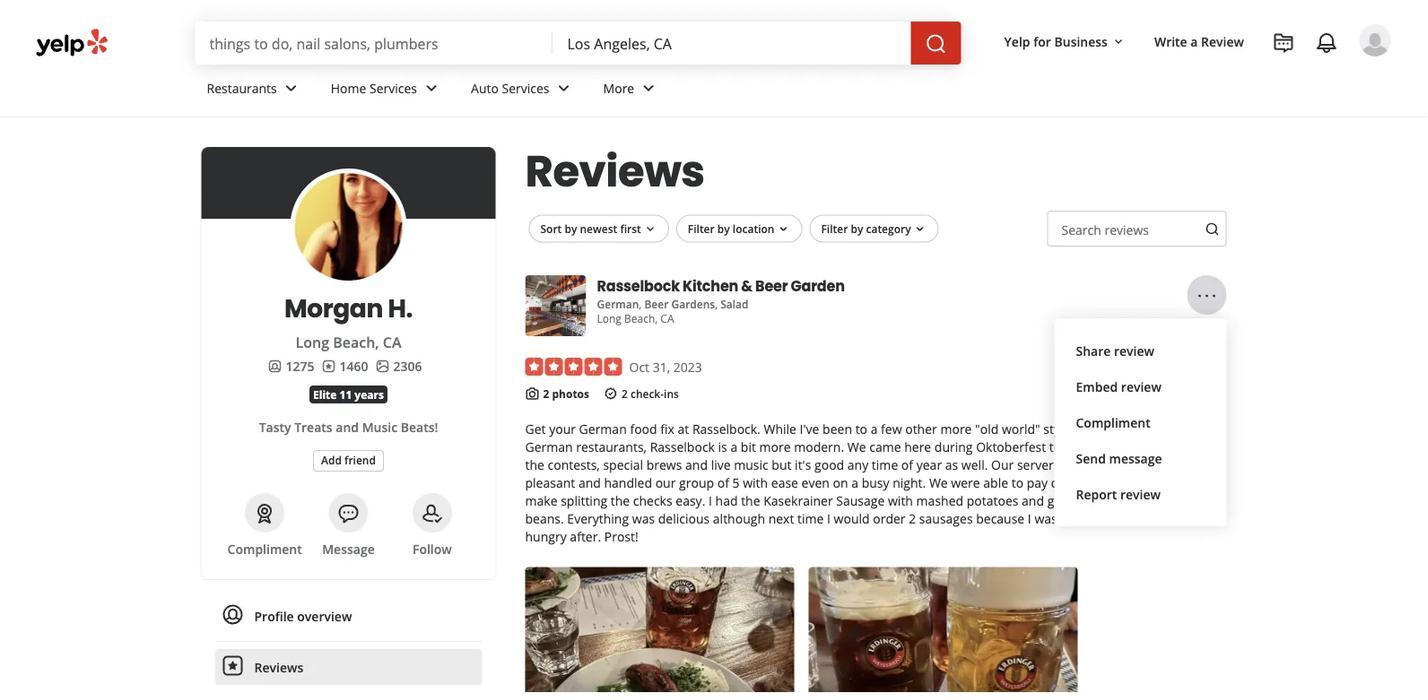 Task type: vqa. For each thing, say whether or not it's contained in the screenshot.
the Tree Services link
no



Task type: describe. For each thing, give the bounding box(es) containing it.
server
[[1017, 457, 1054, 474]]

ca inside rasselbock kitchen & beer garden german , beer gardens , salad long beach, ca
[[661, 311, 674, 326]]

morgan h. long beach, ca
[[284, 291, 413, 352]]

during
[[935, 439, 973, 456]]

kitchen
[[683, 276, 738, 296]]

1 horizontal spatial we
[[929, 475, 948, 492]]

16 chevron down v2 image for filter by location
[[776, 222, 791, 237]]

24 chevron down v2 image for auto services
[[553, 78, 575, 99]]

few
[[881, 421, 902, 438]]

long inside morgan h. long beach, ca
[[296, 333, 329, 352]]

bit
[[741, 439, 756, 456]]

share review button
[[1069, 333, 1213, 369]]

2 vertical spatial german
[[525, 439, 573, 456]]

16 review v2 image
[[322, 359, 336, 374]]

2 for 2 photos
[[543, 387, 549, 401]]

and down elite 11 years link
[[336, 419, 359, 436]]

services for auto services
[[502, 79, 550, 97]]

none field find
[[209, 33, 539, 53]]

salad link
[[721, 297, 749, 312]]

rasselbock kitchen & beer garden region
[[518, 196, 1234, 694]]

your
[[549, 421, 576, 438]]

0 horizontal spatial with
[[743, 475, 768, 492]]

follow image
[[422, 503, 443, 525]]

tasty
[[259, 419, 291, 436]]

group
[[679, 475, 714, 492]]

filter by location
[[688, 221, 775, 236]]

as
[[945, 457, 958, 474]]

2 horizontal spatial i
[[1028, 510, 1032, 527]]

home
[[331, 79, 366, 97]]

oct
[[629, 358, 650, 375]]

more link
[[589, 65, 674, 117]]

restaurants
[[207, 79, 277, 97]]

write a review
[[1155, 33, 1244, 50]]

easy.
[[676, 492, 706, 510]]

and up the splitting
[[579, 475, 601, 492]]

16 camera v2 image
[[525, 387, 540, 401]]

reviews inside reviews link
[[254, 659, 303, 676]]

by for newest
[[565, 221, 577, 236]]

sort by newest first
[[541, 221, 641, 236]]

reviews link
[[215, 650, 482, 685]]

get your german food fix at rasselbock. while i've been to a few other more "old world" style german restaurants, rasselbock is a bit more modern. we came here during oktoberfest to enjoy the contests, special brews and live music but it's good any time of year as well. our server was pleasant and handled our group of 5 with ease even on a busy night. we were able to pay digitally to make splitting the checks easy. i had the kasekrainer sausage with mashed potatoes and green beans. everything was delicious although next time i would order 2 sausages because i was still hungry after. prost!
[[525, 421, 1112, 545]]

0 horizontal spatial more
[[759, 439, 791, 456]]

special
[[603, 457, 643, 474]]

embed
[[1076, 378, 1118, 395]]

0 horizontal spatial i
[[709, 492, 712, 510]]

write a review link
[[1147, 25, 1252, 57]]

2023
[[674, 358, 702, 375]]

1460
[[340, 358, 368, 375]]

still
[[1061, 510, 1081, 527]]

for
[[1034, 33, 1051, 50]]

menu containing profile overview
[[215, 598, 482, 694]]

ease
[[771, 475, 798, 492]]

contests,
[[548, 457, 600, 474]]

1 , from the left
[[639, 297, 642, 312]]

while
[[764, 421, 797, 438]]

a right the "is"
[[731, 439, 738, 456]]

at
[[678, 421, 689, 438]]

24 profile v2 image
[[222, 604, 244, 626]]

31,
[[653, 358, 670, 375]]

oct 31, 2023
[[629, 358, 702, 375]]

Find text field
[[209, 33, 539, 53]]

to left pay on the bottom of page
[[1012, 475, 1024, 492]]

rasselbock kitchen & beer garden link
[[597, 275, 845, 297]]

business
[[1055, 33, 1108, 50]]

24 chevron down v2 image for more
[[638, 78, 660, 99]]

0 vertical spatial more
[[941, 421, 972, 438]]

message
[[322, 541, 375, 558]]

compliment image
[[254, 503, 276, 525]]

categories element
[[597, 296, 749, 312]]

follow
[[413, 541, 452, 558]]

order
[[873, 510, 906, 527]]

review for share review
[[1114, 342, 1155, 359]]

gardens
[[672, 297, 715, 312]]

overview
[[297, 608, 352, 625]]

rasselbock.
[[693, 421, 761, 438]]

although
[[713, 510, 765, 527]]

make
[[525, 492, 558, 510]]

friends element
[[268, 357, 314, 375]]

after.
[[570, 528, 601, 545]]

yelp for business
[[1004, 33, 1108, 50]]

home services link
[[316, 65, 457, 117]]

get
[[525, 421, 546, 438]]

filter for filter by location
[[688, 221, 715, 236]]

and up "group"
[[685, 457, 708, 474]]

16 chevron down v2 image
[[913, 222, 927, 237]]

1 vertical spatial of
[[717, 475, 729, 492]]

on
[[833, 475, 848, 492]]

2 photos link
[[543, 387, 589, 401]]

  text field inside rasselbock kitchen & beer garden region
[[1047, 211, 1227, 247]]

24 chevron down v2 image for home services
[[421, 78, 442, 99]]

auto services link
[[457, 65, 589, 117]]

profile overview
[[254, 608, 352, 625]]

treats
[[294, 419, 333, 436]]

checks
[[633, 492, 673, 510]]

next
[[769, 510, 794, 527]]

home services
[[331, 79, 417, 97]]

add friend
[[321, 453, 376, 468]]

night.
[[893, 475, 926, 492]]

but
[[772, 457, 792, 474]]

pay
[[1027, 475, 1048, 492]]

16 chevron down v2 image for sort by newest first
[[643, 222, 657, 237]]

sort
[[541, 221, 562, 236]]

5 star rating image
[[525, 358, 622, 376]]

category
[[866, 221, 911, 236]]

auto
[[471, 79, 499, 97]]

kasekrainer
[[764, 492, 833, 510]]

any
[[848, 457, 869, 474]]

years
[[355, 387, 384, 402]]

even
[[802, 475, 830, 492]]

2 check-ins
[[622, 387, 679, 401]]

delicious
[[658, 510, 710, 527]]

compliment inside button
[[1076, 414, 1151, 431]]

oktoberfest
[[976, 439, 1046, 456]]

16 friends v2 image
[[268, 359, 282, 374]]

search image
[[1205, 222, 1220, 236]]

0 vertical spatial time
[[872, 457, 898, 474]]

0 horizontal spatial beer
[[645, 297, 669, 312]]

rasselbock inside rasselbock kitchen & beer garden german , beer gardens , salad long beach, ca
[[597, 276, 680, 296]]

1 horizontal spatial beer
[[755, 276, 788, 296]]

enjoy
[[1065, 439, 1097, 456]]

check-
[[631, 387, 664, 401]]

none field near
[[568, 33, 897, 53]]

2 , from the left
[[715, 297, 718, 312]]

is
[[718, 439, 727, 456]]

2 photos
[[543, 387, 589, 401]]

search
[[1062, 221, 1102, 238]]

embed review button
[[1069, 369, 1213, 405]]

bob b. image
[[1359, 24, 1392, 57]]

report review
[[1076, 486, 1161, 503]]



Task type: locate. For each thing, give the bounding box(es) containing it.
1 vertical spatial time
[[798, 510, 824, 527]]

24 chevron down v2 image inside home services "link"
[[421, 78, 442, 99]]

beach,
[[624, 311, 658, 326], [333, 333, 379, 352]]

16 chevron down v2 image for yelp for business
[[1112, 35, 1126, 49]]

rasselbock inside the get your german food fix at rasselbock. while i've been to a few other more "old world" style german restaurants, rasselbock is a bit more modern. we came here during oktoberfest to enjoy the contests, special brews and live music but it's good any time of year as well. our server was pleasant and handled our group of 5 with ease even on a busy night. we were able to pay digitally to make splitting the checks easy. i had the kasekrainer sausage with mashed potatoes and green beans. everything was delicious although next time i would order 2 sausages because i was still hungry after. prost!
[[650, 439, 715, 456]]

2 filter from the left
[[821, 221, 848, 236]]

photos
[[552, 387, 589, 401]]

16 chevron down v2 image right the first
[[643, 222, 657, 237]]

0 vertical spatial beach,
[[624, 311, 658, 326]]

0 horizontal spatial menu
[[215, 598, 482, 694]]

german down your
[[525, 439, 573, 456]]

i right because
[[1028, 510, 1032, 527]]

1 horizontal spatial beach,
[[624, 311, 658, 326]]

1 horizontal spatial 16 chevron down v2 image
[[776, 222, 791, 237]]

i've
[[800, 421, 820, 438]]

0 vertical spatial review
[[1114, 342, 1155, 359]]

  text field
[[1047, 211, 1227, 247]]

1 horizontal spatial compliment
[[1076, 414, 1151, 431]]

1 horizontal spatial long
[[597, 311, 622, 326]]

rasselbock up the german link
[[597, 276, 680, 296]]

add friend button
[[313, 450, 384, 472]]

0 horizontal spatial 2
[[543, 387, 549, 401]]

time
[[872, 457, 898, 474], [798, 510, 824, 527]]

1 vertical spatial we
[[929, 475, 948, 492]]

1 none field from the left
[[209, 33, 539, 53]]

send
[[1076, 450, 1106, 467]]

other
[[905, 421, 937, 438]]

search image
[[926, 33, 947, 55]]

ca up photos element at the bottom left of the page
[[383, 333, 401, 352]]

was up digitally on the bottom right
[[1057, 457, 1080, 474]]

ins
[[664, 387, 679, 401]]

beer right &
[[755, 276, 788, 296]]

2 24 chevron down v2 image from the left
[[553, 78, 575, 99]]

sausage
[[836, 492, 885, 510]]

0 vertical spatial ca
[[661, 311, 674, 326]]

Near text field
[[568, 33, 897, 53]]

24 chevron down v2 image left the auto
[[421, 78, 442, 99]]

a right on
[[852, 475, 859, 492]]

1 horizontal spatial filter
[[821, 221, 848, 236]]

, left beer gardens 'link' at the top
[[639, 297, 642, 312]]

by for category
[[851, 221, 863, 236]]

of
[[902, 457, 913, 474], [717, 475, 729, 492]]

search reviews
[[1062, 221, 1149, 238]]

2 horizontal spatial 24 chevron down v2 image
[[638, 78, 660, 99]]

live
[[711, 457, 731, 474]]

filter left location
[[688, 221, 715, 236]]

menu image
[[1196, 285, 1218, 307]]

0 horizontal spatial long
[[296, 333, 329, 352]]

by left location
[[718, 221, 730, 236]]

the up although
[[741, 492, 760, 510]]

0 vertical spatial compliment
[[1076, 414, 1151, 431]]

sort by newest first button
[[529, 215, 669, 243]]

report review button
[[1069, 476, 1213, 512]]

beach, up oct
[[624, 311, 658, 326]]

0 horizontal spatial ca
[[383, 333, 401, 352]]

ca inside morgan h. long beach, ca
[[383, 333, 401, 352]]

rasselbock kitchen & beer garden german , beer gardens , salad long beach, ca
[[597, 276, 845, 326]]

by
[[565, 221, 577, 236], [718, 221, 730, 236], [851, 221, 863, 236]]

1 horizontal spatial i
[[827, 510, 831, 527]]

1 vertical spatial beach,
[[333, 333, 379, 352]]

projects image
[[1273, 32, 1295, 54]]

filter for filter by category
[[821, 221, 848, 236]]

reviews
[[1105, 221, 1149, 238]]

of left the 5
[[717, 475, 729, 492]]

german up restaurants,
[[579, 421, 627, 438]]

1 vertical spatial rasselbock
[[650, 439, 715, 456]]

1 by from the left
[[565, 221, 577, 236]]

beer left gardens at the top of page
[[645, 297, 669, 312]]

24 chevron down v2 image right auto services on the top left of page
[[553, 78, 575, 99]]

2 right 16 camera v2 icon
[[543, 387, 549, 401]]

24 review v2 image
[[222, 655, 244, 677]]

1 horizontal spatial more
[[941, 421, 972, 438]]

beach, inside rasselbock kitchen & beer garden german , beer gardens , salad long beach, ca
[[624, 311, 658, 326]]

share review
[[1076, 342, 1155, 359]]

a
[[1191, 33, 1198, 50], [871, 421, 878, 438], [731, 439, 738, 456], [852, 475, 859, 492]]

1 horizontal spatial none field
[[568, 33, 897, 53]]

filter by category button
[[810, 215, 939, 243]]

3 by from the left
[[851, 221, 863, 236]]

german link
[[597, 297, 639, 312]]

the up "pleasant"
[[525, 457, 544, 474]]

0 vertical spatial we
[[848, 439, 866, 456]]

beach, inside morgan h. long beach, ca
[[333, 333, 379, 352]]

services for home services
[[370, 79, 417, 97]]

services inside home services "link"
[[370, 79, 417, 97]]

reviews menu item
[[215, 650, 482, 685]]

0 horizontal spatial filter
[[688, 221, 715, 236]]

1 horizontal spatial time
[[872, 457, 898, 474]]

16 chevron down v2 image inside filter by location dropdown button
[[776, 222, 791, 237]]

reviews right 24 review v2 icon
[[254, 659, 303, 676]]

long up 1275
[[296, 333, 329, 352]]

with down music
[[743, 475, 768, 492]]

brews
[[647, 457, 682, 474]]

newest
[[580, 221, 618, 236]]

2 for 2 check-ins
[[622, 387, 628, 401]]

fix
[[661, 421, 675, 438]]

hungry
[[525, 528, 567, 545]]

german left beer gardens 'link' at the top
[[597, 297, 639, 312]]

services right the auto
[[502, 79, 550, 97]]

24 chevron down v2 image inside auto services link
[[553, 78, 575, 99]]

1 vertical spatial with
[[888, 492, 913, 510]]

none field up home services
[[209, 33, 539, 53]]

compliment
[[1076, 414, 1151, 431], [228, 541, 302, 558]]

music
[[362, 419, 398, 436]]

our
[[656, 475, 676, 492]]

0 horizontal spatial beach,
[[333, 333, 379, 352]]

compliment down embed review
[[1076, 414, 1151, 431]]

german
[[597, 297, 639, 312], [579, 421, 627, 438], [525, 439, 573, 456]]

review down send message "button"
[[1121, 486, 1161, 503]]

2 by from the left
[[718, 221, 730, 236]]

0 vertical spatial rasselbock
[[597, 276, 680, 296]]

0 vertical spatial long
[[597, 311, 622, 326]]

0 vertical spatial menu
[[1055, 319, 1227, 527]]

2 inside the get your german food fix at rasselbock. while i've been to a few other more "old world" style german restaurants, rasselbock is a bit more modern. we came here during oktoberfest to enjoy the contests, special brews and live music but it's good any time of year as well. our server was pleasant and handled our group of 5 with ease even on a busy night. we were able to pay digitally to make splitting the checks easy. i had the kasekrainer sausage with mashed potatoes and green beans. everything was delicious although next time i would order 2 sausages because i was still hungry after. prost!
[[909, 510, 916, 527]]

compliment button
[[1069, 405, 1213, 441]]

rasselbock down the at at left
[[650, 439, 715, 456]]

3 24 chevron down v2 image from the left
[[638, 78, 660, 99]]

more down while
[[759, 439, 791, 456]]

16 chevron down v2 image inside sort by newest first dropdown button
[[643, 222, 657, 237]]

1 vertical spatial compliment
[[228, 541, 302, 558]]

good
[[815, 457, 844, 474]]

review
[[1201, 33, 1244, 50]]

report
[[1076, 486, 1117, 503]]

our
[[991, 457, 1014, 474]]

time down "came" in the right of the page
[[872, 457, 898, 474]]

elite
[[313, 387, 337, 402]]

2 horizontal spatial 2
[[909, 510, 916, 527]]

was left still
[[1035, 510, 1058, 527]]

2 horizontal spatial the
[[741, 492, 760, 510]]

able
[[984, 475, 1008, 492]]

services right the home
[[370, 79, 417, 97]]

, left salad
[[715, 297, 718, 312]]

we up mashed in the right bottom of the page
[[929, 475, 948, 492]]

1 horizontal spatial with
[[888, 492, 913, 510]]

profile overview menu item
[[215, 598, 482, 642]]

morgan h. link
[[223, 291, 474, 326]]

0 horizontal spatial services
[[370, 79, 417, 97]]

0 vertical spatial reviews
[[525, 141, 705, 201]]

time down kasekrainer
[[798, 510, 824, 527]]

with
[[743, 475, 768, 492], [888, 492, 913, 510]]

1 horizontal spatial 24 chevron down v2 image
[[553, 78, 575, 99]]

1 horizontal spatial services
[[502, 79, 550, 97]]

2 right 16 check in v2 image
[[622, 387, 628, 401]]

1 vertical spatial german
[[579, 421, 627, 438]]

review
[[1114, 342, 1155, 359], [1121, 378, 1162, 395], [1121, 486, 1161, 503]]

came
[[870, 439, 901, 456]]

review for embed review
[[1121, 378, 1162, 395]]

reviews up the first
[[525, 141, 705, 201]]

0 horizontal spatial we
[[848, 439, 866, 456]]

0 horizontal spatial of
[[717, 475, 729, 492]]

been
[[823, 421, 852, 438]]

0 horizontal spatial 24 chevron down v2 image
[[421, 78, 442, 99]]

11
[[340, 387, 352, 402]]

a right write
[[1191, 33, 1198, 50]]

0 horizontal spatial by
[[565, 221, 577, 236]]

message
[[1109, 450, 1162, 467]]

2306
[[393, 358, 422, 375]]

24 chevron down v2 image inside more link
[[638, 78, 660, 99]]

1 vertical spatial reviews
[[254, 659, 303, 676]]

i left 'would'
[[827, 510, 831, 527]]

0 horizontal spatial none field
[[209, 33, 539, 53]]

here
[[905, 439, 931, 456]]

filters group
[[525, 215, 943, 243]]

long inside rasselbock kitchen & beer garden german , beer gardens , salad long beach, ca
[[597, 311, 622, 326]]

1 services from the left
[[370, 79, 417, 97]]

german inside rasselbock kitchen & beer garden german , beer gardens , salad long beach, ca
[[597, 297, 639, 312]]

share
[[1076, 342, 1111, 359]]

i left "had"
[[709, 492, 712, 510]]

24 chevron down v2 image right the more
[[638, 78, 660, 99]]

reviews element
[[322, 357, 368, 375]]

services inside auto services link
[[502, 79, 550, 97]]

review up compliment button
[[1121, 378, 1162, 395]]

1 horizontal spatial ,
[[715, 297, 718, 312]]

2 none field from the left
[[568, 33, 897, 53]]

more up during
[[941, 421, 972, 438]]

2 horizontal spatial by
[[851, 221, 863, 236]]

0 vertical spatial german
[[597, 297, 639, 312]]

everything
[[567, 510, 629, 527]]

music
[[734, 457, 769, 474]]

rasselbock
[[597, 276, 680, 296], [650, 439, 715, 456]]

we up any
[[848, 439, 866, 456]]

had
[[716, 492, 738, 510]]

the down handled
[[611, 492, 630, 510]]

review for report review
[[1121, 486, 1161, 503]]

1 horizontal spatial 2
[[622, 387, 628, 401]]

more
[[603, 79, 634, 97]]

menu inside rasselbock kitchen & beer garden region
[[1055, 319, 1227, 527]]

1 vertical spatial more
[[759, 439, 791, 456]]

services
[[370, 79, 417, 97], [502, 79, 550, 97]]

were
[[951, 475, 980, 492]]

yelp
[[1004, 33, 1030, 50]]

1275
[[286, 358, 314, 375]]

review up embed review button
[[1114, 342, 1155, 359]]

by for location
[[718, 221, 730, 236]]

user actions element
[[990, 22, 1417, 133]]

food
[[630, 421, 657, 438]]

photos element
[[375, 357, 422, 375]]

notifications image
[[1316, 32, 1338, 54]]

menu containing share review
[[1055, 319, 1227, 527]]

send message
[[1076, 450, 1162, 467]]

long up 5 star rating image
[[597, 311, 622, 326]]

24 chevron down v2 image
[[421, 78, 442, 99], [553, 78, 575, 99], [638, 78, 660, 99]]

of up night.
[[902, 457, 913, 474]]

to down style
[[1050, 439, 1062, 456]]

1 horizontal spatial of
[[902, 457, 913, 474]]

0 vertical spatial beer
[[755, 276, 788, 296]]

0 vertical spatial with
[[743, 475, 768, 492]]

1 vertical spatial ca
[[383, 333, 401, 352]]

to down send message
[[1100, 475, 1112, 492]]

2 vertical spatial review
[[1121, 486, 1161, 503]]

garden
[[791, 276, 845, 296]]

filter by category
[[821, 221, 911, 236]]

16 check in v2 image
[[604, 387, 618, 401]]

16 chevron down v2 image right "business"
[[1112, 35, 1126, 49]]

0 horizontal spatial ,
[[639, 297, 642, 312]]

1 24 chevron down v2 image from the left
[[421, 78, 442, 99]]

write
[[1155, 33, 1188, 50]]

first
[[620, 221, 641, 236]]

by right 'sort'
[[565, 221, 577, 236]]

a left few
[[871, 421, 878, 438]]

message image
[[338, 503, 359, 525]]

24 chevron down v2 image
[[281, 78, 302, 99]]

None search field
[[195, 22, 965, 65]]

2 right order
[[909, 510, 916, 527]]

16 chevron down v2 image right location
[[776, 222, 791, 237]]

1 horizontal spatial the
[[611, 492, 630, 510]]

None field
[[209, 33, 539, 53], [568, 33, 897, 53]]

filter left category
[[821, 221, 848, 236]]

menu
[[1055, 319, 1227, 527], [215, 598, 482, 694]]

,
[[639, 297, 642, 312], [715, 297, 718, 312]]

1 vertical spatial menu
[[215, 598, 482, 694]]

2 services from the left
[[502, 79, 550, 97]]

was down checks
[[632, 510, 655, 527]]

1 vertical spatial long
[[296, 333, 329, 352]]

16 chevron down v2 image inside yelp for business "button"
[[1112, 35, 1126, 49]]

1 vertical spatial beer
[[645, 297, 669, 312]]

0 horizontal spatial 16 chevron down v2 image
[[643, 222, 657, 237]]

to right been
[[856, 421, 868, 438]]

none field up business categories element
[[568, 33, 897, 53]]

16 photos v2 image
[[375, 359, 390, 374]]

1 horizontal spatial menu
[[1055, 319, 1227, 527]]

location
[[733, 221, 775, 236]]

review inside button
[[1121, 378, 1162, 395]]

busy
[[862, 475, 890, 492]]

it's
[[795, 457, 811, 474]]

16 chevron down v2 image
[[1112, 35, 1126, 49], [643, 222, 657, 237], [776, 222, 791, 237]]

0 vertical spatial of
[[902, 457, 913, 474]]

0 horizontal spatial the
[[525, 457, 544, 474]]

ca up oct 31, 2023
[[661, 311, 674, 326]]

0 horizontal spatial reviews
[[254, 659, 303, 676]]

1 filter from the left
[[688, 221, 715, 236]]

green
[[1048, 492, 1081, 510]]

0 horizontal spatial time
[[798, 510, 824, 527]]

and down pay on the bottom of page
[[1022, 492, 1044, 510]]

would
[[834, 510, 870, 527]]

0 horizontal spatial compliment
[[228, 541, 302, 558]]

pleasant
[[525, 475, 575, 492]]

2 horizontal spatial 16 chevron down v2 image
[[1112, 35, 1126, 49]]

1 vertical spatial review
[[1121, 378, 1162, 395]]

1 horizontal spatial ca
[[661, 311, 674, 326]]

sausages
[[919, 510, 973, 527]]

1 horizontal spatial by
[[718, 221, 730, 236]]

with down night.
[[888, 492, 913, 510]]

business categories element
[[192, 65, 1392, 117]]

beach, up 1460
[[333, 333, 379, 352]]

profile overview link
[[215, 598, 482, 634]]

by left category
[[851, 221, 863, 236]]

tasty treats and music beats!
[[259, 419, 438, 436]]

1 horizontal spatial reviews
[[525, 141, 705, 201]]

2
[[543, 387, 549, 401], [622, 387, 628, 401], [909, 510, 916, 527]]

compliment down compliment icon
[[228, 541, 302, 558]]



